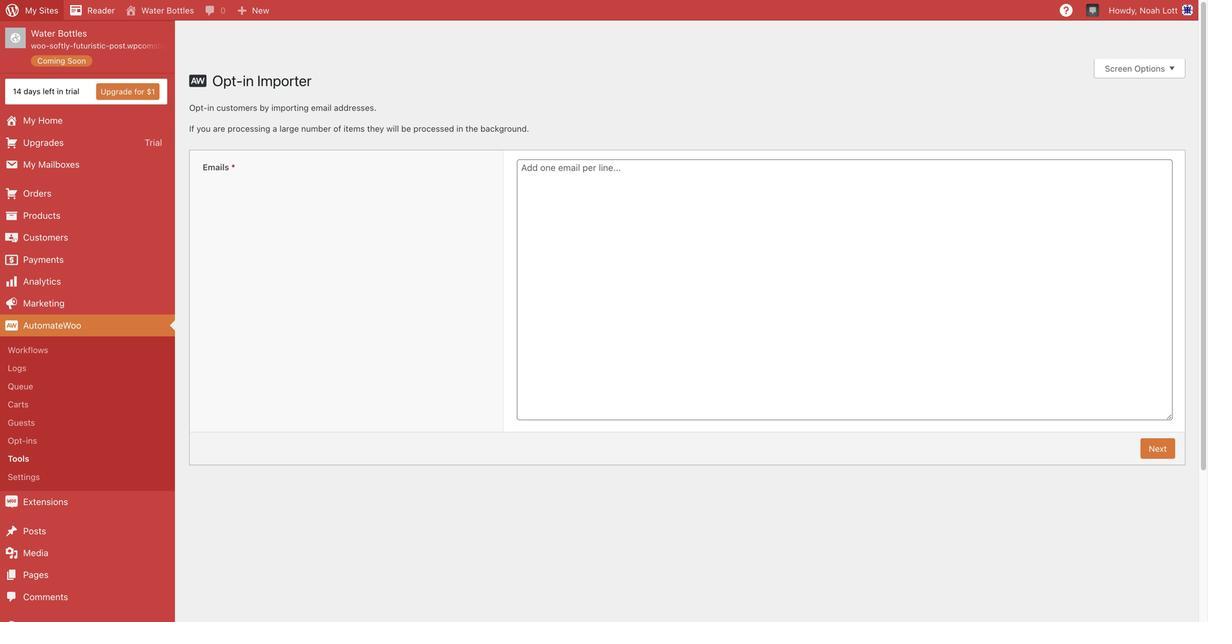 Task type: describe. For each thing, give the bounding box(es) containing it.
woo-
[[31, 41, 49, 50]]

noah
[[1140, 5, 1161, 15]]

lott
[[1163, 5, 1178, 15]]

Add one email per line... text field
[[517, 160, 1173, 421]]

reader
[[87, 5, 115, 15]]

you
[[197, 124, 211, 133]]

screen
[[1105, 64, 1132, 73]]

0
[[220, 5, 226, 15]]

if
[[189, 124, 194, 133]]

comments link
[[0, 587, 175, 609]]

water for water bottles woo-softly-futuristic-post.wpcomstaging.com coming soon
[[31, 28, 55, 39]]

in up you
[[207, 103, 214, 113]]

analytics link
[[0, 271, 175, 293]]

home
[[38, 115, 63, 126]]

coming
[[37, 56, 65, 65]]

*
[[231, 162, 235, 172]]

screen options button
[[1094, 59, 1186, 79]]

customers link
[[0, 227, 175, 249]]

opt-ins link
[[0, 432, 175, 450]]

settings
[[8, 473, 40, 482]]

my mailboxes
[[23, 159, 80, 170]]

options
[[1135, 64, 1165, 73]]

by
[[260, 103, 269, 113]]

emails *
[[203, 162, 235, 172]]

number
[[301, 124, 331, 133]]

opt- for opt-ins
[[8, 436, 26, 446]]

payments link
[[0, 249, 175, 271]]

media
[[23, 548, 48, 559]]

sites
[[39, 5, 58, 15]]

queue
[[8, 382, 33, 392]]

bottles for water bottles
[[167, 5, 194, 15]]

screen options
[[1105, 64, 1165, 73]]

marketing
[[23, 298, 65, 309]]

reader link
[[64, 0, 120, 21]]

background.
[[481, 124, 529, 133]]

emails
[[203, 162, 229, 172]]

tools link
[[0, 450, 175, 468]]

upgrade for $1
[[101, 87, 155, 96]]

my mailboxes link
[[0, 154, 175, 176]]

workflows link
[[0, 341, 175, 360]]

of
[[333, 124, 341, 133]]

my for my home
[[23, 115, 36, 126]]

guests link
[[0, 414, 175, 432]]

large
[[280, 124, 299, 133]]

addresses.
[[334, 103, 377, 113]]

queue link
[[0, 378, 175, 396]]

logs link
[[0, 360, 175, 378]]

are
[[213, 124, 225, 133]]

extensions link
[[0, 492, 175, 514]]

workflows
[[8, 346, 48, 355]]

opt- for opt-in importer
[[212, 72, 243, 89]]

mailboxes
[[38, 159, 80, 170]]

customers
[[23, 232, 68, 243]]

upgrade
[[101, 87, 132, 96]]

soon
[[67, 56, 86, 65]]

water bottles woo-softly-futuristic-post.wpcomstaging.com coming soon
[[31, 28, 198, 65]]

upgrades
[[23, 137, 64, 148]]

14
[[13, 87, 21, 96]]

in left the at the top
[[457, 124, 463, 133]]

opt-in customers by importing email addresses.
[[189, 103, 377, 113]]

for
[[134, 87, 144, 96]]

my for my sites
[[25, 5, 37, 15]]

marketing link
[[0, 293, 175, 315]]

opt-ins
[[8, 436, 37, 446]]

new
[[252, 5, 269, 15]]

media link
[[0, 543, 175, 565]]

payments
[[23, 254, 64, 265]]

extensions
[[23, 497, 68, 508]]

logs
[[8, 364, 26, 373]]

main menu navigation
[[0, 21, 198, 623]]



Task type: locate. For each thing, give the bounding box(es) containing it.
water bottles link
[[120, 0, 199, 21]]

1 vertical spatial opt-
[[189, 103, 207, 113]]

will
[[386, 124, 399, 133]]

opt-in importer
[[212, 72, 312, 89]]

carts
[[8, 400, 29, 410]]

water inside toolbar 'navigation'
[[141, 5, 164, 15]]

water inside water bottles woo-softly-futuristic-post.wpcomstaging.com coming soon
[[31, 28, 55, 39]]

new link
[[231, 0, 275, 21]]

left
[[43, 87, 55, 96]]

email
[[311, 103, 332, 113]]

toolbar navigation
[[0, 0, 1199, 23]]

0 horizontal spatial opt-
[[8, 436, 26, 446]]

opt- up customers
[[212, 72, 243, 89]]

upgrade for $1 button
[[96, 83, 160, 100]]

my inside toolbar 'navigation'
[[25, 5, 37, 15]]

in right left
[[57, 87, 63, 96]]

bottles left 0 link
[[167, 5, 194, 15]]

bottles
[[167, 5, 194, 15], [58, 28, 87, 39]]

opt- for opt-in customers by importing email addresses.
[[189, 103, 207, 113]]

carts link
[[0, 396, 175, 414]]

softly-
[[49, 41, 73, 50]]

water bottles
[[141, 5, 194, 15]]

howdy, noah lott
[[1109, 5, 1178, 15]]

a
[[273, 124, 277, 133]]

guests
[[8, 418, 35, 428]]

tools
[[8, 454, 29, 464]]

my home
[[23, 115, 63, 126]]

water up woo-
[[31, 28, 55, 39]]

my down upgrades
[[23, 159, 36, 170]]

1 horizontal spatial opt-
[[189, 103, 207, 113]]

bottles for water bottles woo-softly-futuristic-post.wpcomstaging.com coming soon
[[58, 28, 87, 39]]

water for water bottles
[[141, 5, 164, 15]]

my sites
[[25, 5, 58, 15]]

my sites link
[[0, 0, 64, 21]]

bottles inside water bottles woo-softly-futuristic-post.wpcomstaging.com coming soon
[[58, 28, 87, 39]]

my left home
[[23, 115, 36, 126]]

opt- up tools
[[8, 436, 26, 446]]

opt- inside main menu navigation
[[8, 436, 26, 446]]

0 vertical spatial my
[[25, 5, 37, 15]]

in
[[243, 72, 254, 89], [57, 87, 63, 96], [207, 103, 214, 113], [457, 124, 463, 133]]

trial
[[145, 137, 162, 148]]

water
[[141, 5, 164, 15], [31, 28, 55, 39]]

howdy,
[[1109, 5, 1138, 15]]

processing
[[228, 124, 270, 133]]

post.wpcomstaging.com
[[109, 41, 198, 50]]

automatewoo
[[23, 320, 81, 331]]

1 vertical spatial water
[[31, 28, 55, 39]]

14 days left in trial
[[13, 87, 79, 96]]

the
[[466, 124, 478, 133]]

2 vertical spatial my
[[23, 159, 36, 170]]

customers
[[217, 103, 257, 113]]

2 horizontal spatial opt-
[[212, 72, 243, 89]]

my left sites
[[25, 5, 37, 15]]

next
[[1149, 444, 1167, 454]]

next button
[[1141, 439, 1176, 459]]

opt- up you
[[189, 103, 207, 113]]

importing
[[271, 103, 309, 113]]

importer
[[257, 72, 312, 89]]

automatewoo link
[[0, 315, 175, 337]]

my home link
[[0, 110, 175, 132]]

settings link
[[0, 468, 175, 487]]

0 horizontal spatial bottles
[[58, 28, 87, 39]]

analytics
[[23, 276, 61, 287]]

posts
[[23, 526, 46, 537]]

2 vertical spatial opt-
[[8, 436, 26, 446]]

be
[[401, 124, 411, 133]]

comments
[[23, 592, 68, 603]]

1 horizontal spatial bottles
[[167, 5, 194, 15]]

bottles up softly-
[[58, 28, 87, 39]]

0 horizontal spatial water
[[31, 28, 55, 39]]

orders
[[23, 188, 52, 199]]

1 vertical spatial bottles
[[58, 28, 87, 39]]

products
[[23, 210, 61, 221]]

products link
[[0, 205, 175, 227]]

orders link
[[0, 183, 175, 205]]

0 link
[[199, 0, 231, 21]]

0 vertical spatial opt-
[[212, 72, 243, 89]]

posts link
[[0, 521, 175, 543]]

water up post.wpcomstaging.com
[[141, 5, 164, 15]]

notification image
[[1088, 5, 1098, 15]]

futuristic-
[[73, 41, 109, 50]]

1 horizontal spatial water
[[141, 5, 164, 15]]

pages
[[23, 570, 49, 581]]

if you are processing a large number of items they will be processed in the background.
[[189, 124, 529, 133]]

1 vertical spatial my
[[23, 115, 36, 126]]

0 vertical spatial water
[[141, 5, 164, 15]]

days
[[24, 87, 41, 96]]

bottles inside toolbar 'navigation'
[[167, 5, 194, 15]]

$1
[[147, 87, 155, 96]]

items
[[344, 124, 365, 133]]

in up customers
[[243, 72, 254, 89]]

0 vertical spatial bottles
[[167, 5, 194, 15]]

my for my mailboxes
[[23, 159, 36, 170]]

in inside navigation
[[57, 87, 63, 96]]



Task type: vqa. For each thing, say whether or not it's contained in the screenshot.
are at the left top of page
yes



